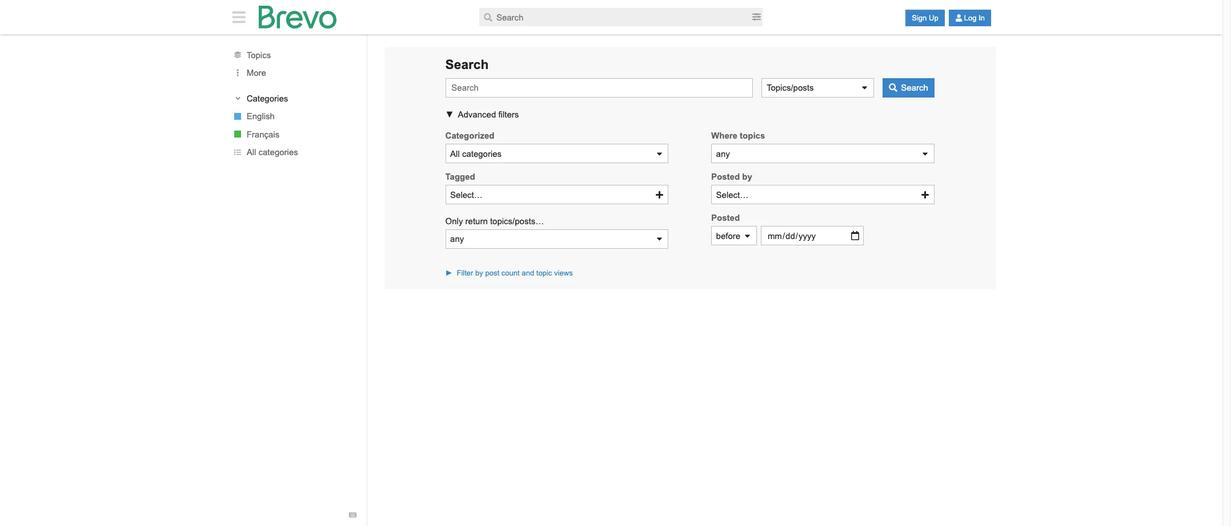 Task type: describe. For each thing, give the bounding box(es) containing it.
topic
[[536, 269, 552, 278]]

return
[[466, 217, 488, 226]]

Search text field
[[479, 8, 751, 26]]

ellipsis v image
[[232, 69, 244, 77]]

count
[[502, 269, 520, 278]]

by for filter
[[475, 269, 483, 278]]

categories button
[[232, 93, 356, 104]]

where
[[712, 131, 738, 141]]

posted for posted by
[[712, 172, 740, 182]]

search image inside button
[[889, 84, 898, 92]]

search button
[[883, 78, 935, 98]]

topics/posts…
[[490, 217, 544, 226]]

hide sidebar image
[[229, 10, 249, 25]]

categories inside 'link'
[[259, 148, 298, 157]]

english
[[247, 112, 275, 121]]

none search field inside search main content
[[384, 47, 996, 290]]

and
[[522, 269, 534, 278]]

log in button
[[949, 10, 992, 26]]

tagged
[[445, 172, 475, 182]]

up
[[929, 14, 939, 22]]

views
[[554, 269, 573, 278]]

categorized
[[445, 131, 495, 141]]

sign
[[912, 14, 927, 22]]

date date field
[[761, 227, 864, 246]]

search inside search button
[[901, 83, 929, 93]]

sign up button
[[906, 10, 945, 26]]

posted for posted
[[712, 213, 740, 223]]

before
[[716, 231, 741, 241]]

more
[[247, 68, 266, 78]]

français link
[[221, 125, 367, 143]]

region inside search main content
[[384, 290, 996, 307]]

all categories link
[[221, 143, 367, 161]]

layer group image
[[234, 51, 241, 58]]

categories
[[247, 94, 288, 103]]

categories inside search field
[[462, 149, 502, 159]]

all inside search field
[[450, 149, 460, 159]]

sign up
[[912, 14, 939, 22]]

advanced
[[458, 110, 496, 119]]

any for only
[[450, 235, 464, 244]]

filter by post count and topic views
[[457, 269, 573, 278]]

français
[[247, 130, 280, 139]]

by for posted
[[742, 172, 752, 182]]



Task type: locate. For each thing, give the bounding box(es) containing it.
posted up before
[[712, 213, 740, 223]]

0 horizontal spatial all
[[247, 148, 256, 157]]

post
[[485, 269, 500, 278]]

0 horizontal spatial categories
[[259, 148, 298, 157]]

select… down the tagged
[[450, 190, 483, 200]]

all categories inside search field
[[450, 149, 502, 159]]

all categories
[[247, 148, 298, 157], [450, 149, 502, 159]]

1 vertical spatial search image
[[889, 84, 898, 92]]

only
[[445, 217, 463, 226]]

1 horizontal spatial select…
[[716, 190, 749, 200]]

0 vertical spatial any
[[716, 149, 730, 159]]

angle down image
[[234, 95, 242, 102]]

1 horizontal spatial all categories
[[450, 149, 502, 159]]

posted down where
[[712, 172, 740, 182]]

0 horizontal spatial any
[[450, 235, 464, 244]]

1 vertical spatial by
[[475, 269, 483, 278]]

any
[[716, 149, 730, 159], [450, 235, 464, 244]]

search
[[445, 57, 489, 72], [901, 83, 929, 93]]

none search field containing search
[[384, 47, 996, 290]]

all categories down categorized
[[450, 149, 502, 159]]

0 horizontal spatial by
[[475, 269, 483, 278]]

log
[[965, 14, 977, 22]]

any for where
[[716, 149, 730, 159]]

open advanced search image
[[753, 13, 761, 21]]

topics link
[[221, 46, 367, 64]]

all inside 'link'
[[247, 148, 256, 157]]

topics
[[247, 50, 271, 60]]

brevo community image
[[259, 6, 336, 29]]

0 vertical spatial by
[[742, 172, 752, 182]]

select…
[[450, 190, 483, 200], [716, 190, 749, 200]]

1 horizontal spatial categories
[[462, 149, 502, 159]]

0 vertical spatial posted
[[712, 172, 740, 182]]

enter search keyword text field
[[445, 78, 753, 98]]

topics
[[740, 131, 765, 141]]

more button
[[221, 64, 367, 82]]

search main content
[[221, 34, 1002, 527]]

keyboard shortcuts image
[[349, 512, 356, 520]]

english link
[[221, 107, 367, 125]]

None search field
[[384, 47, 996, 290]]

any down where
[[716, 149, 730, 159]]

all right list image
[[247, 148, 256, 157]]

filters
[[499, 110, 519, 119]]

only return topics/posts…
[[445, 217, 544, 226]]

1 horizontal spatial search
[[901, 83, 929, 93]]

topics/posts
[[767, 83, 814, 93]]

by
[[742, 172, 752, 182], [475, 269, 483, 278]]

all
[[247, 148, 256, 157], [450, 149, 460, 159]]

search image
[[484, 13, 493, 21], [889, 84, 898, 92]]

all down categorized
[[450, 149, 460, 159]]

where topics
[[712, 131, 765, 141]]

1 vertical spatial search
[[901, 83, 929, 93]]

select… down posted by
[[716, 190, 749, 200]]

posted
[[712, 172, 740, 182], [712, 213, 740, 223]]

1 vertical spatial posted
[[712, 213, 740, 223]]

user image
[[955, 14, 963, 22]]

1 vertical spatial any
[[450, 235, 464, 244]]

0 horizontal spatial search
[[445, 57, 489, 72]]

1 select… from the left
[[450, 190, 483, 200]]

list image
[[234, 149, 241, 156]]

filter
[[457, 269, 473, 278]]

2 posted from the top
[[712, 213, 740, 223]]

by left post
[[475, 269, 483, 278]]

2 select… from the left
[[716, 190, 749, 200]]

0 vertical spatial search
[[445, 57, 489, 72]]

categories
[[259, 148, 298, 157], [462, 149, 502, 159]]

categories down categorized
[[462, 149, 502, 159]]

select… for tagged
[[450, 190, 483, 200]]

0 vertical spatial search image
[[484, 13, 493, 21]]

1 horizontal spatial all
[[450, 149, 460, 159]]

log in
[[965, 14, 985, 22]]

in
[[979, 14, 985, 22]]

any down only
[[450, 235, 464, 244]]

by down topics on the top right of page
[[742, 172, 752, 182]]

0 horizontal spatial all categories
[[247, 148, 298, 157]]

1 horizontal spatial any
[[716, 149, 730, 159]]

1 horizontal spatial search image
[[889, 84, 898, 92]]

posted by
[[712, 172, 752, 182]]

all categories inside all categories 'link'
[[247, 148, 298, 157]]

categories down français
[[259, 148, 298, 157]]

0 horizontal spatial select…
[[450, 190, 483, 200]]

advanced filters
[[458, 110, 519, 119]]

0 horizontal spatial search image
[[484, 13, 493, 21]]

1 horizontal spatial by
[[742, 172, 752, 182]]

select… for posted by
[[716, 190, 749, 200]]

1 posted from the top
[[712, 172, 740, 182]]

all categories down français
[[247, 148, 298, 157]]

region
[[384, 290, 996, 307]]



Task type: vqa. For each thing, say whether or not it's contained in the screenshot.
thierry - most recent poster icon
no



